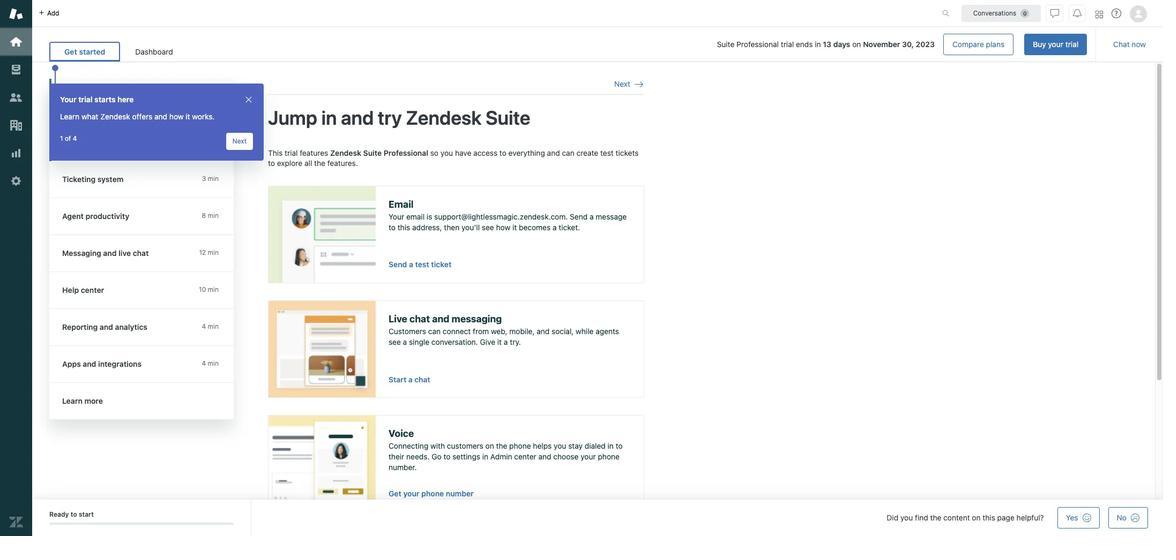 Task type: vqa. For each thing, say whether or not it's contained in the screenshot.
the this in the footer
yes



Task type: describe. For each thing, give the bounding box(es) containing it.
stay
[[568, 442, 583, 451]]

all
[[305, 159, 312, 168]]

see inside live chat and messaging customers can connect from web, mobile, and social, while agents see a single conversation. give it a try.
[[389, 338, 401, 347]]

trial inside dialog
[[78, 95, 93, 104]]

a left the ticket
[[409, 260, 413, 269]]

page
[[998, 514, 1015, 523]]

your for your account
[[62, 92, 79, 101]]

footer containing did you find the content on this page helpful?
[[32, 500, 1164, 537]]

this inside the email your email is support@lightlessmagic.zendesk.com. send a message to this address, then you'll see how it becomes a ticket.
[[398, 223, 410, 232]]

min
[[208, 92, 219, 100]]

to right access
[[500, 148, 507, 157]]

jump
[[268, 106, 317, 129]]

zendesk inside your trial starts here dialog
[[100, 112, 130, 121]]

and inside your trial starts here dialog
[[154, 112, 167, 121]]

to inside the email your email is support@lightlessmagic.zendesk.com. send a message to this address, then you'll see how it becomes a ticket.
[[389, 223, 396, 232]]

ends
[[796, 40, 813, 49]]

no
[[1117, 514, 1127, 523]]

next inside the "next" button
[[614, 79, 631, 88]]

2 horizontal spatial on
[[972, 514, 981, 523]]

4 heading from the top
[[49, 272, 244, 309]]

connect
[[443, 327, 471, 336]]

with
[[431, 442, 445, 451]]

region containing email
[[268, 148, 644, 537]]

choose
[[554, 453, 579, 462]]

example of how the agent accepts an incoming phone call as well as how to log the details of the call. image
[[269, 416, 376, 512]]

try.
[[510, 338, 521, 347]]

November 30, 2023 text field
[[863, 40, 935, 49]]

a down customers
[[403, 338, 407, 347]]

needs.
[[407, 453, 430, 462]]

zendesk inside region
[[330, 148, 361, 157]]

buy your trial button
[[1025, 34, 1087, 55]]

zendesk inside content-title region
[[406, 106, 482, 129]]

in right dialed
[[608, 442, 614, 451]]

create
[[577, 148, 599, 157]]

of
[[65, 135, 71, 143]]

mobile,
[[510, 327, 535, 336]]

reporting image
[[9, 146, 23, 160]]

yes
[[1066, 514, 1079, 523]]

customers
[[389, 327, 426, 336]]

start a chat button
[[389, 375, 430, 385]]

explore
[[277, 159, 303, 168]]

1 vertical spatial send
[[389, 260, 407, 269]]

6 heading from the top
[[49, 346, 244, 383]]

1 horizontal spatial this
[[983, 514, 996, 523]]

0 vertical spatial next button
[[614, 79, 643, 89]]

example of email conversation inside of the ticketing system and the customer is asking the agent about reimbursement policy. image
[[269, 186, 376, 283]]

email
[[389, 199, 414, 210]]

on inside voice connecting with customers on the phone helps you stay dialed in to their needs. go to settings in admin center and choose your phone number.
[[486, 442, 494, 451]]

number
[[446, 490, 474, 499]]

trial inside button
[[1066, 40, 1079, 49]]

web,
[[491, 327, 508, 336]]

1 heading from the top
[[49, 161, 244, 198]]

3 heading from the top
[[49, 235, 244, 272]]

professional inside section
[[737, 40, 779, 49]]

13
[[823, 40, 832, 49]]

it inside live chat and messaging customers can connect from web, mobile, and social, while agents see a single conversation. give it a try.
[[498, 338, 502, 347]]

get for get your phone number
[[389, 490, 402, 499]]

email your email is support@lightlessmagic.zendesk.com. send a message to this address, then you'll see how it becomes a ticket.
[[389, 199, 627, 232]]

your account heading
[[49, 79, 234, 109]]

now
[[1132, 40, 1146, 49]]

suite inside content-title region
[[486, 106, 531, 129]]

you'll
[[462, 223, 480, 232]]

connecting
[[389, 442, 429, 451]]

go
[[432, 453, 442, 462]]

can inside live chat and messaging customers can connect from web, mobile, and social, while agents see a single conversation. give it a try.
[[428, 327, 441, 336]]

customer support channels
[[75, 116, 175, 125]]

your for buy your trial
[[1049, 40, 1064, 49]]

close image
[[244, 95, 253, 104]]

trial inside region
[[285, 148, 298, 157]]

your inside voice connecting with customers on the phone helps you stay dialed in to their needs. go to settings in admin center and choose your phone number.
[[581, 453, 596, 462]]

to right "go"
[[444, 453, 451, 462]]

to down this
[[268, 159, 275, 168]]

helpful?
[[1017, 514, 1044, 523]]

so
[[430, 148, 439, 157]]

chat inside live chat and messaging customers can connect from web, mobile, and social, while agents see a single conversation. give it a try.
[[410, 314, 430, 325]]

here
[[118, 95, 134, 104]]

this
[[268, 148, 283, 157]]

social,
[[552, 327, 574, 336]]

zendesk image
[[9, 516, 23, 530]]

send a test ticket
[[389, 260, 452, 269]]

start a chat
[[389, 376, 430, 384]]

agents
[[596, 327, 619, 336]]

tickets
[[616, 148, 639, 157]]

is
[[427, 213, 432, 222]]

your trial starts here
[[60, 95, 134, 104]]

content-title region
[[268, 106, 643, 131]]

works.
[[192, 112, 215, 121]]

can inside so you have access to everything and can create test tickets to explore all the features.
[[562, 148, 575, 157]]

add
[[75, 140, 89, 150]]

and inside content-title region
[[341, 106, 374, 129]]

1 vertical spatial professional
[[384, 148, 428, 157]]

and inside voice connecting with customers on the phone helps you stay dialed in to their needs. go to settings in admin center and choose your phone number.
[[539, 453, 552, 462]]

dialed
[[585, 442, 606, 451]]

admin
[[491, 453, 512, 462]]

what
[[81, 112, 98, 121]]

customer
[[75, 116, 110, 125]]

your account
[[62, 92, 110, 101]]

test inside so you have access to everything and can create test tickets to explore all the features.
[[601, 148, 614, 157]]

settings
[[453, 453, 480, 462]]

get for get started
[[64, 47, 77, 56]]

no button
[[1109, 508, 1149, 529]]

to left start
[[71, 511, 77, 519]]

your for your trial starts here
[[60, 95, 76, 104]]

days
[[834, 40, 851, 49]]

offers
[[132, 112, 152, 121]]

you for so
[[441, 148, 453, 157]]

ticket.
[[559, 223, 580, 232]]

1
[[60, 135, 63, 143]]

you for did
[[901, 514, 913, 523]]

add your team
[[75, 140, 126, 150]]

email
[[406, 213, 425, 222]]

team
[[108, 140, 126, 150]]

then
[[444, 223, 460, 232]]

address,
[[412, 223, 442, 232]]

your trial starts here dialog
[[49, 84, 264, 161]]

ready
[[49, 511, 69, 519]]

send a test ticket link
[[389, 260, 452, 269]]

to right dialed
[[616, 442, 623, 451]]

start
[[389, 376, 407, 384]]

get your phone number link
[[389, 490, 474, 499]]

and up connect
[[432, 314, 450, 325]]

message
[[596, 213, 627, 222]]

get started
[[64, 47, 105, 56]]



Task type: locate. For each thing, give the bounding box(es) containing it.
suite professional trial ends in 13 days on november 30, 2023
[[717, 40, 935, 49]]

section
[[197, 34, 1087, 55]]

this left page
[[983, 514, 996, 523]]

0 horizontal spatial can
[[428, 327, 441, 336]]

1 vertical spatial next button
[[226, 133, 253, 150]]

1 vertical spatial on
[[486, 442, 494, 451]]

0 horizontal spatial see
[[389, 338, 401, 347]]

region
[[268, 148, 644, 537]]

1 horizontal spatial see
[[482, 223, 494, 232]]

suite inside region
[[363, 148, 382, 157]]

phone
[[509, 442, 531, 451], [598, 453, 620, 462], [422, 490, 444, 499]]

1 horizontal spatial it
[[498, 338, 502, 347]]

a left try.
[[504, 338, 508, 347]]

get inside tab list
[[64, 47, 77, 56]]

trial right buy
[[1066, 40, 1079, 49]]

phone down dialed
[[598, 453, 620, 462]]

1 horizontal spatial zendesk
[[330, 148, 361, 157]]

0 horizontal spatial the
[[314, 159, 325, 168]]

access
[[474, 148, 498, 157]]

2 horizontal spatial the
[[931, 514, 942, 523]]

buy your trial
[[1033, 40, 1079, 49]]

support@lightlessmagic.zendesk.com.
[[434, 213, 568, 222]]

customer support channels button
[[51, 109, 234, 133]]

0 horizontal spatial get
[[64, 47, 77, 56]]

organizations image
[[9, 118, 23, 132]]

5 heading from the top
[[49, 309, 244, 346]]

2 vertical spatial you
[[901, 514, 913, 523]]

heading
[[49, 161, 244, 198], [49, 198, 244, 235], [49, 235, 244, 272], [49, 272, 244, 309], [49, 309, 244, 346], [49, 346, 244, 383], [49, 383, 244, 420]]

0 horizontal spatial suite
[[363, 148, 382, 157]]

number.
[[389, 463, 417, 472]]

0 vertical spatial how
[[169, 112, 184, 121]]

november
[[863, 40, 901, 49]]

your inside "your account" heading
[[62, 92, 79, 101]]

so you have access to everything and can create test tickets to explore all the features.
[[268, 148, 639, 168]]

zendesk products image
[[1096, 10, 1103, 18]]

jump in and try zendesk suite
[[268, 106, 531, 129]]

conversation.
[[432, 338, 478, 347]]

2 horizontal spatial phone
[[598, 453, 620, 462]]

while
[[576, 327, 594, 336]]

the right all
[[314, 159, 325, 168]]

2 heading from the top
[[49, 198, 244, 235]]

section containing suite professional trial ends in
[[197, 34, 1087, 55]]

can left "create"
[[562, 148, 575, 157]]

next button inside your trial starts here dialog
[[226, 133, 253, 150]]

and right everything
[[547, 148, 560, 157]]

chat
[[1114, 40, 1130, 49]]

in inside content-title region
[[321, 106, 337, 129]]

get left started
[[64, 47, 77, 56]]

1 vertical spatial you
[[554, 442, 566, 451]]

a inside start a chat button
[[408, 376, 413, 384]]

chat now button
[[1105, 34, 1155, 55]]

it inside your trial starts here dialog
[[186, 112, 190, 121]]

can up single
[[428, 327, 441, 336]]

1 horizontal spatial on
[[853, 40, 861, 49]]

your
[[62, 92, 79, 101], [60, 95, 76, 104], [389, 213, 404, 222]]

on inside section
[[853, 40, 861, 49]]

customers image
[[9, 91, 23, 105]]

1 vertical spatial chat
[[415, 376, 430, 384]]

features
[[300, 148, 328, 157]]

your
[[1049, 40, 1064, 49], [91, 140, 106, 150], [581, 453, 596, 462], [403, 490, 420, 499]]

views image
[[9, 63, 23, 77]]

support
[[112, 116, 141, 125]]

you right did
[[901, 514, 913, 523]]

2 horizontal spatial it
[[513, 223, 517, 232]]

1 horizontal spatial professional
[[737, 40, 779, 49]]

0 horizontal spatial on
[[486, 442, 494, 451]]

0 vertical spatial send
[[570, 213, 588, 222]]

0 horizontal spatial test
[[415, 260, 429, 269]]

0 horizontal spatial next
[[233, 137, 247, 145]]

30,
[[902, 40, 914, 49]]

0 vertical spatial can
[[562, 148, 575, 157]]

0 vertical spatial suite
[[717, 40, 735, 49]]

0 vertical spatial phone
[[509, 442, 531, 451]]

and left social,
[[537, 327, 550, 336]]

start
[[79, 511, 94, 519]]

1 vertical spatial the
[[496, 442, 507, 451]]

how inside the email your email is support@lightlessmagic.zendesk.com. send a message to this address, then you'll see how it becomes a ticket.
[[496, 223, 511, 232]]

you inside so you have access to everything and can create test tickets to explore all the features.
[[441, 148, 453, 157]]

add your team button
[[51, 133, 234, 157]]

send up ticket.
[[570, 213, 588, 222]]

get
[[64, 47, 77, 56], [389, 490, 402, 499]]

customers
[[447, 442, 484, 451]]

0 horizontal spatial professional
[[384, 148, 428, 157]]

2023
[[916, 40, 935, 49]]

how left works.
[[169, 112, 184, 121]]

chat right the start
[[415, 376, 430, 384]]

0 vertical spatial this
[[398, 223, 410, 232]]

1 vertical spatial how
[[496, 223, 511, 232]]

1 of 4 next
[[60, 135, 247, 145]]

2 vertical spatial it
[[498, 338, 502, 347]]

your inside your trial starts here dialog
[[60, 95, 76, 104]]

did
[[887, 514, 899, 523]]

see
[[482, 223, 494, 232], [389, 338, 401, 347]]

your right buy
[[1049, 40, 1064, 49]]

phone left number
[[422, 490, 444, 499]]

test left the ticket
[[415, 260, 429, 269]]

get started image
[[9, 35, 23, 49]]

yes button
[[1058, 508, 1100, 529]]

zendesk down starts
[[100, 112, 130, 121]]

0 vertical spatial it
[[186, 112, 190, 121]]

can
[[562, 148, 575, 157], [428, 327, 441, 336]]

a
[[590, 213, 594, 222], [553, 223, 557, 232], [409, 260, 413, 269], [403, 338, 407, 347], [504, 338, 508, 347], [408, 376, 413, 384]]

started
[[79, 47, 105, 56]]

your down number.
[[403, 490, 420, 499]]

2 vertical spatial on
[[972, 514, 981, 523]]

a right the start
[[408, 376, 413, 384]]

chat inside button
[[415, 376, 430, 384]]

the inside voice connecting with customers on the phone helps you stay dialed in to their needs. go to settings in admin center and choose your phone number.
[[496, 442, 507, 451]]

progress-bar progress bar
[[49, 524, 234, 526]]

the inside so you have access to everything and can create test tickets to explore all the features.
[[314, 159, 325, 168]]

single
[[409, 338, 430, 347]]

example of conversation inside of messaging and the customer is asking the agent about changing the size of the retail order. image
[[269, 301, 376, 398]]

on right "days"
[[853, 40, 861, 49]]

0 horizontal spatial you
[[441, 148, 453, 157]]

it down support@lightlessmagic.zendesk.com.
[[513, 223, 517, 232]]

1 horizontal spatial phone
[[509, 442, 531, 451]]

0 vertical spatial professional
[[737, 40, 779, 49]]

1 vertical spatial it
[[513, 223, 517, 232]]

their
[[389, 453, 404, 462]]

and down helps
[[539, 453, 552, 462]]

conversations
[[974, 9, 1017, 17]]

learn what zendesk offers and how it works.
[[60, 112, 215, 121]]

and inside so you have access to everything and can create test tickets to explore all the features.
[[547, 148, 560, 157]]

1 vertical spatial see
[[389, 338, 401, 347]]

1 vertical spatial test
[[415, 260, 429, 269]]

your inside the email your email is support@lightlessmagic.zendesk.com. send a message to this address, then you'll see how it becomes a ticket.
[[389, 213, 404, 222]]

7 heading from the top
[[49, 383, 244, 420]]

and left try
[[341, 106, 374, 129]]

1 horizontal spatial get
[[389, 490, 402, 499]]

you
[[441, 148, 453, 157], [554, 442, 566, 451], [901, 514, 913, 523]]

content
[[944, 514, 970, 523]]

and right 'offers'
[[154, 112, 167, 121]]

how inside your trial starts here dialog
[[169, 112, 184, 121]]

everything
[[509, 148, 545, 157]]

the up admin
[[496, 442, 507, 451]]

helps
[[533, 442, 552, 451]]

test right "create"
[[601, 148, 614, 157]]

send inside the email your email is support@lightlessmagic.zendesk.com. send a message to this address, then you'll see how it becomes a ticket.
[[570, 213, 588, 222]]

0 vertical spatial you
[[441, 148, 453, 157]]

see down customers
[[389, 338, 401, 347]]

you up "choose" at left bottom
[[554, 442, 566, 451]]

see down support@lightlessmagic.zendesk.com.
[[482, 223, 494, 232]]

2
[[202, 92, 206, 100]]

on up admin
[[486, 442, 494, 451]]

professional left so in the left top of the page
[[384, 148, 428, 157]]

0 horizontal spatial phone
[[422, 490, 444, 499]]

ticket
[[431, 260, 452, 269]]

1 vertical spatial can
[[428, 327, 441, 336]]

1 horizontal spatial test
[[601, 148, 614, 157]]

2 vertical spatial the
[[931, 514, 942, 523]]

it down web,
[[498, 338, 502, 347]]

voice connecting with customers on the phone helps you stay dialed in to their needs. go to settings in admin center and choose your phone number.
[[389, 428, 623, 472]]

conversations button
[[962, 5, 1041, 22]]

2 horizontal spatial suite
[[717, 40, 735, 49]]

in left admin
[[482, 453, 489, 462]]

it inside the email your email is support@lightlessmagic.zendesk.com. send a message to this address, then you'll see how it becomes a ticket.
[[513, 223, 517, 232]]

1 horizontal spatial suite
[[486, 106, 531, 129]]

professional left ends
[[737, 40, 779, 49]]

trial up what
[[78, 95, 93, 104]]

0 vertical spatial next
[[614, 79, 631, 88]]

1 vertical spatial next
[[233, 137, 247, 145]]

zendesk support image
[[9, 7, 23, 21]]

find
[[915, 514, 929, 523]]

admin image
[[9, 174, 23, 188]]

dashboard tab
[[120, 42, 188, 62]]

did you find the content on this page helpful?
[[887, 514, 1044, 523]]

1 vertical spatial get
[[389, 490, 402, 499]]

trial up 'explore'
[[285, 148, 298, 157]]

zendesk
[[406, 106, 482, 129], [100, 112, 130, 121], [330, 148, 361, 157]]

zendesk up so in the left top of the page
[[406, 106, 482, 129]]

messaging
[[452, 314, 502, 325]]

0 vertical spatial the
[[314, 159, 325, 168]]

0 vertical spatial on
[[853, 40, 861, 49]]

in left 13 at top
[[815, 40, 821, 49]]

suite inside section
[[717, 40, 735, 49]]

tab list containing get started
[[49, 42, 188, 62]]

get down number.
[[389, 490, 402, 499]]

get your phone number
[[389, 490, 474, 499]]

0 horizontal spatial it
[[186, 112, 190, 121]]

0 vertical spatial chat
[[410, 314, 430, 325]]

channels
[[143, 116, 175, 125]]

your inside section
[[1049, 40, 1064, 49]]

it left works.
[[186, 112, 190, 121]]

next button
[[614, 79, 643, 89], [226, 133, 253, 150]]

1 horizontal spatial how
[[496, 223, 511, 232]]

1 horizontal spatial can
[[562, 148, 575, 157]]

2 vertical spatial suite
[[363, 148, 382, 157]]

live
[[389, 314, 407, 325]]

buy
[[1033, 40, 1046, 49]]

2 vertical spatial phone
[[422, 490, 444, 499]]

0 horizontal spatial how
[[169, 112, 184, 121]]

next
[[614, 79, 631, 88], [233, 137, 247, 145]]

0 horizontal spatial send
[[389, 260, 407, 269]]

chat now
[[1114, 40, 1146, 49]]

0 horizontal spatial next button
[[226, 133, 253, 150]]

1 horizontal spatial next
[[614, 79, 631, 88]]

this down email
[[398, 223, 410, 232]]

your right "add"
[[91, 140, 106, 150]]

1 vertical spatial suite
[[486, 106, 531, 129]]

learn
[[60, 112, 79, 121]]

on right content
[[972, 514, 981, 523]]

1 horizontal spatial the
[[496, 442, 507, 451]]

2 horizontal spatial zendesk
[[406, 106, 482, 129]]

trial left ends
[[781, 40, 794, 49]]

send
[[570, 213, 588, 222], [389, 260, 407, 269]]

give
[[480, 338, 495, 347]]

chat up customers
[[410, 314, 430, 325]]

1 horizontal spatial send
[[570, 213, 588, 222]]

see inside the email your email is support@lightlessmagic.zendesk.com. send a message to this address, then you'll see how it becomes a ticket.
[[482, 223, 494, 232]]

plans
[[986, 40, 1005, 49]]

0 vertical spatial test
[[601, 148, 614, 157]]

send left the ticket
[[389, 260, 407, 269]]

you inside voice connecting with customers on the phone helps you stay dialed in to their needs. go to settings in admin center and choose your phone number.
[[554, 442, 566, 451]]

1 horizontal spatial next button
[[614, 79, 643, 89]]

a left ticket.
[[553, 223, 557, 232]]

your for get your phone number
[[403, 490, 420, 499]]

in right jump
[[321, 106, 337, 129]]

in inside section
[[815, 40, 821, 49]]

a left the message on the top of the page
[[590, 213, 594, 222]]

1 vertical spatial this
[[983, 514, 996, 523]]

how
[[169, 112, 184, 121], [496, 223, 511, 232]]

0 vertical spatial get
[[64, 47, 77, 56]]

how down support@lightlessmagic.zendesk.com.
[[496, 223, 511, 232]]

main element
[[0, 0, 32, 537]]

the right find
[[931, 514, 942, 523]]

2 horizontal spatial you
[[901, 514, 913, 523]]

footer
[[32, 500, 1164, 537]]

0 vertical spatial see
[[482, 223, 494, 232]]

0 horizontal spatial this
[[398, 223, 410, 232]]

tab list
[[49, 42, 188, 62]]

try
[[378, 106, 402, 129]]

your down dialed
[[581, 453, 596, 462]]

features.
[[328, 159, 358, 168]]

0 horizontal spatial zendesk
[[100, 112, 130, 121]]

this trial features zendesk suite professional
[[268, 148, 428, 157]]

dashboard
[[135, 47, 173, 56]]

phone up center
[[509, 442, 531, 451]]

4
[[73, 135, 77, 143]]

get inside region
[[389, 490, 402, 499]]

ready to start
[[49, 511, 94, 519]]

in
[[815, 40, 821, 49], [321, 106, 337, 129], [608, 442, 614, 451], [482, 453, 489, 462]]

to down email
[[389, 223, 396, 232]]

your for add your team
[[91, 140, 106, 150]]

1 vertical spatial phone
[[598, 453, 620, 462]]

get help image
[[1112, 9, 1122, 18]]

1 horizontal spatial you
[[554, 442, 566, 451]]

zendesk up features.
[[330, 148, 361, 157]]

this
[[398, 223, 410, 232], [983, 514, 996, 523]]

you right so in the left top of the page
[[441, 148, 453, 157]]

next inside 1 of 4 next
[[233, 137, 247, 145]]



